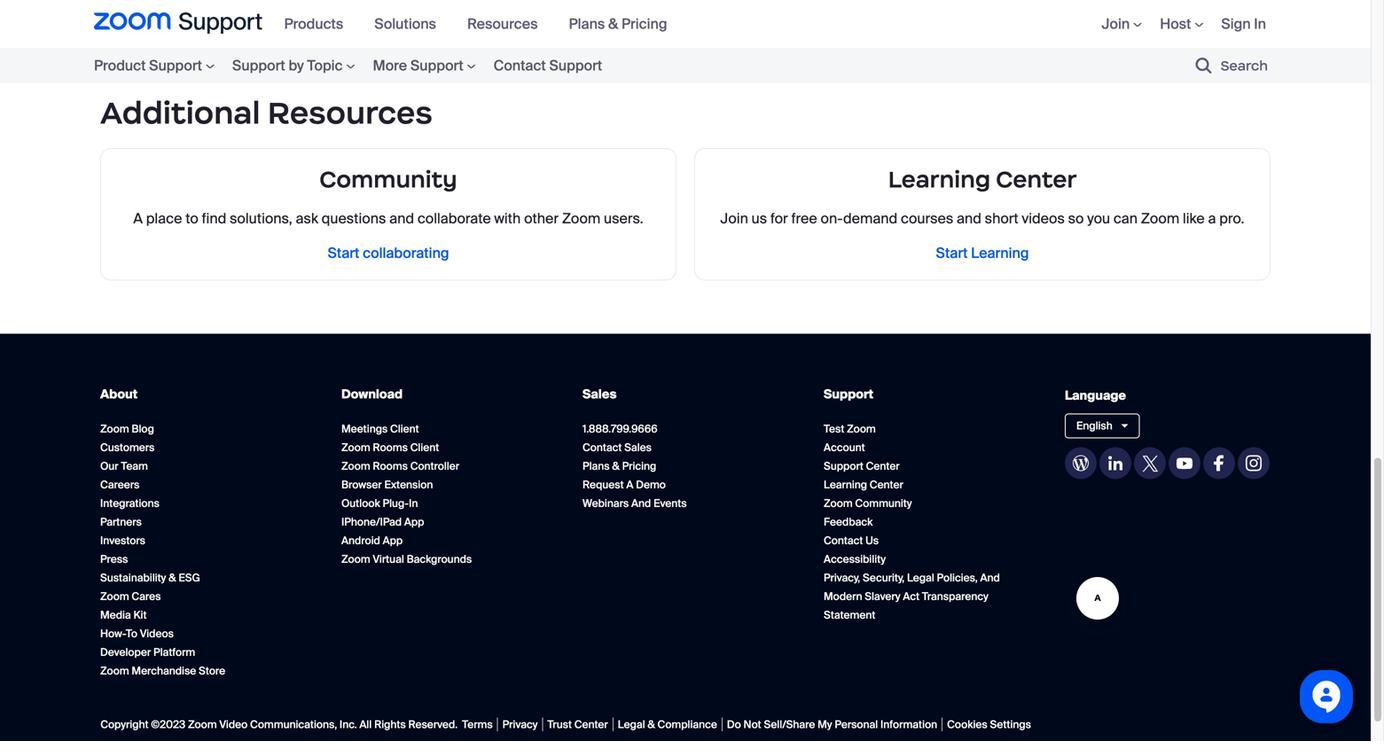 Task type: vqa. For each thing, say whether or not it's contained in the screenshot.
Our Team link
yes



Task type: describe. For each thing, give the bounding box(es) containing it.
video
[[219, 718, 248, 731]]

start for community
[[328, 244, 359, 263]]

demand
[[843, 209, 898, 228]]

trust center link
[[543, 718, 613, 731]]

in inside meetings client zoom rooms client zoom rooms controller browser extension outlook plug-in iphone/ipad app android app zoom virtual backgrounds
[[409, 497, 418, 510]]

contact inside 1.888.799.9666 contact sales plans & pricing request a demo webinars and events
[[583, 441, 622, 455]]

videos
[[140, 627, 174, 641]]

trust
[[547, 718, 572, 731]]

store
[[199, 664, 225, 678]]

esg
[[179, 571, 200, 585]]

do not sell/share my personal information link
[[723, 718, 943, 731]]

privacy
[[502, 718, 538, 731]]

additional
[[100, 94, 260, 132]]

host
[[1160, 15, 1191, 33]]

account link
[[824, 441, 865, 455]]

support center link
[[824, 459, 900, 473]]

test
[[824, 422, 844, 436]]

1 rooms from the top
[[373, 441, 408, 455]]

join link
[[1102, 15, 1142, 33]]

other
[[524, 209, 559, 228]]

inc.
[[340, 718, 357, 731]]

0 vertical spatial sales
[[583, 386, 617, 402]]

zoom down 'android'
[[341, 553, 370, 566]]

contact sales link
[[583, 441, 652, 455]]

support inside the contact support link
[[549, 56, 602, 75]]

join us for free on-demand courses and short videos so you can zoom like a pro.
[[720, 209, 1244, 228]]

contact support
[[494, 56, 602, 75]]

support inside product support link
[[149, 56, 202, 75]]

contact us link
[[824, 534, 879, 548]]

zoom virtual backgrounds link
[[341, 553, 472, 566]]

product support link
[[94, 54, 223, 78]]

plug-
[[383, 497, 409, 510]]

feedback
[[824, 515, 873, 529]]

outlook
[[341, 497, 380, 510]]

sustainability & esg link
[[100, 571, 200, 585]]

customers
[[100, 441, 155, 455]]

developer
[[100, 646, 151, 659]]

developer platform link
[[100, 646, 195, 659]]

more support
[[373, 56, 463, 75]]

how-
[[100, 627, 126, 641]]

to inside zoom blog customers our team careers integrations partners investors press sustainability & esg zoom cares media kit how-to videos developer platform zoom merchandise store
[[126, 627, 137, 641]]

media kit link
[[100, 608, 147, 622]]

and inside 'test zoom account support center learning center zoom community feedback contact us accessibility privacy, security, legal policies, and modern slavery act transparency statement'
[[980, 571, 1000, 585]]

zoom cares link
[[100, 590, 161, 604]]

1 vertical spatial client
[[410, 441, 439, 455]]

privacy,
[[824, 571, 860, 585]]

cookies settings link
[[943, 718, 1036, 731]]

place
[[146, 209, 182, 228]]

careers link
[[100, 478, 139, 492]]

0 horizontal spatial app
[[383, 534, 403, 548]]

0 vertical spatial plans
[[569, 15, 605, 33]]

zoom down developer
[[100, 664, 129, 678]]

start learning
[[936, 244, 1029, 263]]

so
[[1068, 209, 1084, 228]]

zoom up customers link
[[100, 422, 129, 436]]

customers link
[[100, 441, 155, 455]]

questions
[[322, 209, 386, 228]]

support inside 'test zoom account support center learning center zoom community feedback contact us accessibility privacy, security, legal policies, and modern slavery act transparency statement'
[[824, 459, 864, 473]]

android app link
[[341, 534, 403, 548]]

press
[[100, 553, 128, 566]]

zoom blog customers our team careers integrations partners investors press sustainability & esg zoom cares media kit how-to videos developer platform zoom merchandise store
[[100, 422, 225, 678]]

backgrounds
[[407, 553, 472, 566]]

host link
[[1160, 15, 1204, 33]]

you
[[1087, 209, 1110, 228]]

search button
[[1170, 48, 1277, 83]]

english
[[1076, 419, 1113, 433]]

pro.
[[1219, 209, 1244, 228]]

zoom up account "link"
[[847, 422, 876, 436]]

center right trust
[[574, 718, 608, 731]]

zoom blog link
[[100, 422, 154, 436]]

solutions link
[[374, 15, 450, 33]]

community inside additional resources 'main content'
[[319, 165, 457, 194]]

1 horizontal spatial in
[[1254, 15, 1266, 33]]

free
[[791, 209, 817, 228]]

download link
[[341, 386, 403, 402]]

cookies settings
[[947, 718, 1031, 731]]

join for join link
[[1102, 15, 1130, 33]]

to inside additional resources 'main content'
[[185, 209, 198, 228]]

more
[[373, 56, 407, 75]]

support inside support by topic link
[[232, 56, 285, 75]]

zoom rooms client link
[[341, 441, 439, 455]]

a
[[133, 209, 143, 228]]

blog
[[132, 422, 154, 436]]

meetings
[[341, 422, 388, 436]]

menu bar containing products
[[275, 0, 689, 48]]

zoom rooms controller link
[[341, 459, 459, 473]]

partners
[[100, 515, 142, 529]]

sign in
[[1221, 15, 1266, 33]]

download
[[341, 386, 403, 402]]

cookies
[[947, 718, 988, 731]]

statement
[[824, 608, 875, 622]]

modern
[[824, 590, 862, 604]]

& inside 1.888.799.9666 contact sales plans & pricing request a demo webinars and events
[[612, 459, 620, 473]]

for
[[770, 209, 788, 228]]

iphone/ipad app link
[[341, 515, 424, 529]]

contact inside 'test zoom account support center learning center zoom community feedback contact us accessibility privacy, security, legal policies, and modern slavery act transparency statement'
[[824, 534, 863, 548]]

0 vertical spatial plans & pricing link
[[569, 15, 681, 33]]

zoom up browser
[[341, 459, 370, 473]]

test zoom link
[[824, 422, 876, 436]]

zoom up feedback link
[[824, 497, 853, 510]]

events
[[654, 497, 687, 510]]

collaborating
[[363, 244, 449, 263]]

terms link
[[458, 718, 498, 731]]

center inside additional resources 'main content'
[[996, 165, 1077, 194]]

transparency
[[922, 590, 988, 604]]

users.
[[604, 209, 643, 228]]

zoom left "like"
[[1141, 209, 1180, 228]]

topic
[[307, 56, 343, 75]]

footer containing about
[[82, 369, 1288, 741]]

find
[[202, 209, 226, 228]]

support by topic
[[232, 56, 343, 75]]



Task type: locate. For each thing, give the bounding box(es) containing it.
zoom right other
[[562, 209, 601, 228]]

reserved.
[[408, 718, 458, 731]]

join for join us for free on-demand courses and short videos so you can zoom like a pro.
[[720, 209, 748, 228]]

community up a place to find solutions, ask questions and collaborate with other zoom users. on the left of page
[[319, 165, 457, 194]]

1 vertical spatial contact
[[583, 441, 622, 455]]

join left us
[[720, 209, 748, 228]]

1 vertical spatial community
[[855, 497, 912, 510]]

2 horizontal spatial contact
[[824, 534, 863, 548]]

product
[[94, 56, 146, 75]]

1 vertical spatial app
[[383, 534, 403, 548]]

android
[[341, 534, 380, 548]]

search image
[[1196, 58, 1212, 74], [1196, 58, 1212, 74]]

0 vertical spatial rooms
[[373, 441, 408, 455]]

& left esg
[[169, 571, 176, 585]]

center up 'videos'
[[996, 165, 1077, 194]]

1 vertical spatial join
[[720, 209, 748, 228]]

menu bar containing join
[[1075, 0, 1277, 48]]

join left host
[[1102, 15, 1130, 33]]

plans & pricing
[[569, 15, 667, 33]]

terms
[[462, 718, 493, 731]]

0 vertical spatial client
[[390, 422, 419, 436]]

1 vertical spatial resources
[[268, 94, 433, 132]]

sustainability
[[100, 571, 166, 585]]

0 horizontal spatial start
[[328, 244, 359, 263]]

center up zoom community link
[[870, 478, 903, 492]]

by
[[289, 56, 304, 75]]

and down demo
[[631, 497, 651, 510]]

& up the contact support link
[[608, 15, 618, 33]]

browser
[[341, 478, 382, 492]]

0 vertical spatial resources
[[467, 15, 538, 33]]

legal
[[907, 571, 934, 585], [618, 718, 645, 731]]

app
[[404, 515, 424, 529], [383, 534, 403, 548]]

1 vertical spatial in
[[409, 497, 418, 510]]

information
[[881, 718, 937, 731]]

contact down 1.888.799.9666 link
[[583, 441, 622, 455]]

support down zoom support image
[[149, 56, 202, 75]]

and inside 1.888.799.9666 contact sales plans & pricing request a demo webinars and events
[[631, 497, 651, 510]]

start down questions
[[328, 244, 359, 263]]

legal up act
[[907, 571, 934, 585]]

and left short
[[957, 209, 981, 228]]

1 vertical spatial learning
[[971, 244, 1029, 263]]

settings
[[990, 718, 1031, 731]]

sales
[[583, 386, 617, 402], [624, 441, 652, 455]]

start
[[328, 244, 359, 263], [936, 244, 968, 263]]

1 start from the left
[[328, 244, 359, 263]]

request
[[583, 478, 624, 492]]

1 horizontal spatial start
[[936, 244, 968, 263]]

start down courses
[[936, 244, 968, 263]]

2 vertical spatial learning
[[824, 478, 867, 492]]

plans & pricing link up the contact support link
[[569, 15, 681, 33]]

0 vertical spatial to
[[185, 209, 198, 228]]

english button
[[1065, 413, 1140, 439]]

learning center
[[888, 165, 1077, 194]]

and right policies,
[[980, 571, 1000, 585]]

1 horizontal spatial app
[[404, 515, 424, 529]]

menu bar
[[275, 0, 689, 48], [1075, 0, 1277, 48], [94, 48, 664, 83]]

learning down short
[[971, 244, 1029, 263]]

zoom
[[562, 209, 601, 228], [1141, 209, 1180, 228], [100, 422, 129, 436], [847, 422, 876, 436], [341, 441, 370, 455], [341, 459, 370, 473], [824, 497, 853, 510], [341, 553, 370, 566], [100, 590, 129, 604], [100, 664, 129, 678], [188, 718, 217, 731]]

0 horizontal spatial contact
[[494, 56, 546, 75]]

app up virtual
[[383, 534, 403, 548]]

rooms down zoom rooms client link
[[373, 459, 408, 473]]

1 horizontal spatial legal
[[907, 571, 934, 585]]

all
[[359, 718, 372, 731]]

accessibility
[[824, 553, 886, 566]]

language
[[1065, 387, 1126, 404]]

footer
[[82, 369, 1288, 741]]

0 horizontal spatial legal
[[618, 718, 645, 731]]

integrations link
[[100, 497, 159, 510]]

start collaborating link
[[328, 244, 449, 263]]

on-
[[821, 209, 843, 228]]

support link
[[824, 386, 874, 402]]

support down account "link"
[[824, 459, 864, 473]]

1 horizontal spatial to
[[185, 209, 198, 228]]

2 vertical spatial contact
[[824, 534, 863, 548]]

& down the contact sales link
[[612, 459, 620, 473]]

1 vertical spatial legal
[[618, 718, 645, 731]]

1 vertical spatial plans & pricing link
[[583, 459, 656, 473]]

test zoom account support center learning center zoom community feedback contact us accessibility privacy, security, legal policies, and modern slavery act transparency statement
[[824, 422, 1000, 622]]

contact down resources link
[[494, 56, 546, 75]]

zoom down meetings at the bottom
[[341, 441, 370, 455]]

contact support link
[[485, 54, 611, 78]]

products
[[284, 15, 343, 33]]

plans & pricing link down the contact sales link
[[583, 459, 656, 473]]

privacy link
[[498, 718, 543, 731]]

support left by
[[232, 56, 285, 75]]

sales inside 1.888.799.9666 contact sales plans & pricing request a demo webinars and events
[[624, 441, 652, 455]]

and up collaborating
[[389, 209, 414, 228]]

in down extension
[[409, 497, 418, 510]]

0 horizontal spatial resources
[[268, 94, 433, 132]]

investors
[[100, 534, 145, 548]]

solutions,
[[230, 209, 292, 228]]

legal & compliance link
[[613, 718, 723, 731]]

0 horizontal spatial to
[[126, 627, 137, 641]]

support up test zoom "link"
[[824, 386, 874, 402]]

0 vertical spatial contact
[[494, 56, 546, 75]]

zoom up media
[[100, 590, 129, 604]]

do
[[727, 718, 741, 731]]

0 horizontal spatial community
[[319, 165, 457, 194]]

more support link
[[364, 54, 485, 78]]

a place to find solutions, ask questions and collaborate with other zoom users.
[[133, 209, 643, 228]]

1 horizontal spatial contact
[[583, 441, 622, 455]]

resources inside 'main content'
[[268, 94, 433, 132]]

0 vertical spatial a
[[1208, 209, 1216, 228]]

1 vertical spatial pricing
[[622, 459, 656, 473]]

0 vertical spatial app
[[404, 515, 424, 529]]

community down learning center link
[[855, 497, 912, 510]]

a inside 'main content'
[[1208, 209, 1216, 228]]

learning center link
[[824, 478, 903, 492]]

support down plans & pricing
[[549, 56, 602, 75]]

legal right trust center link
[[618, 718, 645, 731]]

additional resources main content
[[0, 0, 1371, 334]]

1 vertical spatial sales
[[624, 441, 652, 455]]

1.888.799.9666 link
[[583, 422, 658, 436]]

my
[[818, 718, 832, 731]]

short
[[985, 209, 1019, 228]]

0 horizontal spatial join
[[720, 209, 748, 228]]

plans inside 1.888.799.9666 contact sales plans & pricing request a demo webinars and events
[[583, 459, 610, 473]]

not
[[744, 718, 761, 731]]

browser extension link
[[341, 478, 433, 492]]

slavery
[[865, 590, 900, 604]]

start for learning center
[[936, 244, 968, 263]]

plans up request
[[583, 459, 610, 473]]

to up developer
[[126, 627, 137, 641]]

0 horizontal spatial in
[[409, 497, 418, 510]]

rooms up zoom rooms controller link
[[373, 441, 408, 455]]

join inside menu bar
[[1102, 15, 1130, 33]]

sales up 1.888.799.9666 link
[[583, 386, 617, 402]]

0 horizontal spatial sales
[[583, 386, 617, 402]]

0 vertical spatial community
[[319, 165, 457, 194]]

1 horizontal spatial resources
[[467, 15, 538, 33]]

a
[[1208, 209, 1216, 228], [626, 478, 633, 492]]

trust center
[[547, 718, 608, 731]]

1 horizontal spatial sales
[[624, 441, 652, 455]]

support inside the more support link
[[410, 56, 463, 75]]

menu bar containing product support
[[94, 48, 664, 83]]

sales down 1.888.799.9666 link
[[624, 441, 652, 455]]

sales link
[[583, 386, 617, 402]]

resources down topic
[[268, 94, 433, 132]]

0 vertical spatial in
[[1254, 15, 1266, 33]]

& inside zoom blog customers our team careers integrations partners investors press sustainability & esg zoom cares media kit how-to videos developer platform zoom merchandise store
[[169, 571, 176, 585]]

policies,
[[937, 571, 978, 585]]

& left the compliance
[[648, 718, 655, 731]]

client up zoom rooms client link
[[390, 422, 419, 436]]

virtual
[[373, 553, 404, 566]]

contact down feedback link
[[824, 534, 863, 548]]

plans
[[569, 15, 605, 33], [583, 459, 610, 473]]

merchandise
[[132, 664, 196, 678]]

client
[[390, 422, 419, 436], [410, 441, 439, 455]]

1 horizontal spatial community
[[855, 497, 912, 510]]

zoom support image
[[94, 12, 262, 35]]

learning inside 'test zoom account support center learning center zoom community feedback contact us accessibility privacy, security, legal policies, and modern slavery act transparency statement'
[[824, 478, 867, 492]]

0 horizontal spatial a
[[626, 478, 633, 492]]

support right more
[[410, 56, 463, 75]]

press link
[[100, 553, 128, 566]]

privacy, security, legal policies, and modern slavery act transparency statement link
[[824, 571, 1000, 622]]

0 vertical spatial pricing
[[622, 15, 667, 33]]

about link
[[100, 386, 138, 402]]

0 vertical spatial learning
[[888, 165, 991, 194]]

feedback link
[[824, 515, 873, 529]]

1 vertical spatial a
[[626, 478, 633, 492]]

solutions
[[374, 15, 436, 33]]

a inside 1.888.799.9666 contact sales plans & pricing request a demo webinars and events
[[626, 478, 633, 492]]

legal inside 'test zoom account support center learning center zoom community feedback contact us accessibility privacy, security, legal policies, and modern slavery act transparency statement'
[[907, 571, 934, 585]]

demo
[[636, 478, 666, 492]]

1 horizontal spatial a
[[1208, 209, 1216, 228]]

controller
[[410, 459, 459, 473]]

join inside additional resources 'main content'
[[720, 209, 748, 228]]

partners link
[[100, 515, 142, 529]]

iphone/ipad
[[341, 515, 402, 529]]

app down the "plug-"
[[404, 515, 424, 529]]

our team link
[[100, 459, 148, 473]]

1 vertical spatial to
[[126, 627, 137, 641]]

0 vertical spatial join
[[1102, 15, 1130, 33]]

learning down support center link
[[824, 478, 867, 492]]

meetings client zoom rooms client zoom rooms controller browser extension outlook plug-in iphone/ipad app android app zoom virtual backgrounds
[[341, 422, 472, 566]]

in right sign at the top right of page
[[1254, 15, 1266, 33]]

center up learning center link
[[866, 459, 900, 473]]

0 vertical spatial legal
[[907, 571, 934, 585]]

integrations
[[100, 497, 159, 510]]

compliance
[[658, 718, 717, 731]]

a right "like"
[[1208, 209, 1216, 228]]

legal & compliance
[[618, 718, 717, 731]]

1 vertical spatial rooms
[[373, 459, 408, 473]]

1 vertical spatial plans
[[583, 459, 610, 473]]

support by topic link
[[223, 54, 364, 78]]

additional resources
[[100, 94, 433, 132]]

community inside 'test zoom account support center learning center zoom community feedback contact us accessibility privacy, security, legal policies, and modern slavery act transparency statement'
[[855, 497, 912, 510]]

2 start from the left
[[936, 244, 968, 263]]

about
[[100, 386, 138, 402]]

learning up courses
[[888, 165, 991, 194]]

account
[[824, 441, 865, 455]]

in
[[1254, 15, 1266, 33], [409, 497, 418, 510]]

pricing inside 1.888.799.9666 contact sales plans & pricing request a demo webinars and events
[[622, 459, 656, 473]]

client up controller
[[410, 441, 439, 455]]

1 horizontal spatial join
[[1102, 15, 1130, 33]]

2 rooms from the top
[[373, 459, 408, 473]]

resources up the contact support link
[[467, 15, 538, 33]]

sign in link
[[1221, 15, 1266, 33]]

start learning link
[[936, 244, 1029, 263]]

webinars and events link
[[583, 497, 687, 510]]

a up webinars and events link
[[626, 478, 633, 492]]

zoom left the video
[[188, 718, 217, 731]]

do not sell/share my personal information
[[727, 718, 937, 731]]

plans up contact support
[[569, 15, 605, 33]]

to left find
[[185, 209, 198, 228]]



